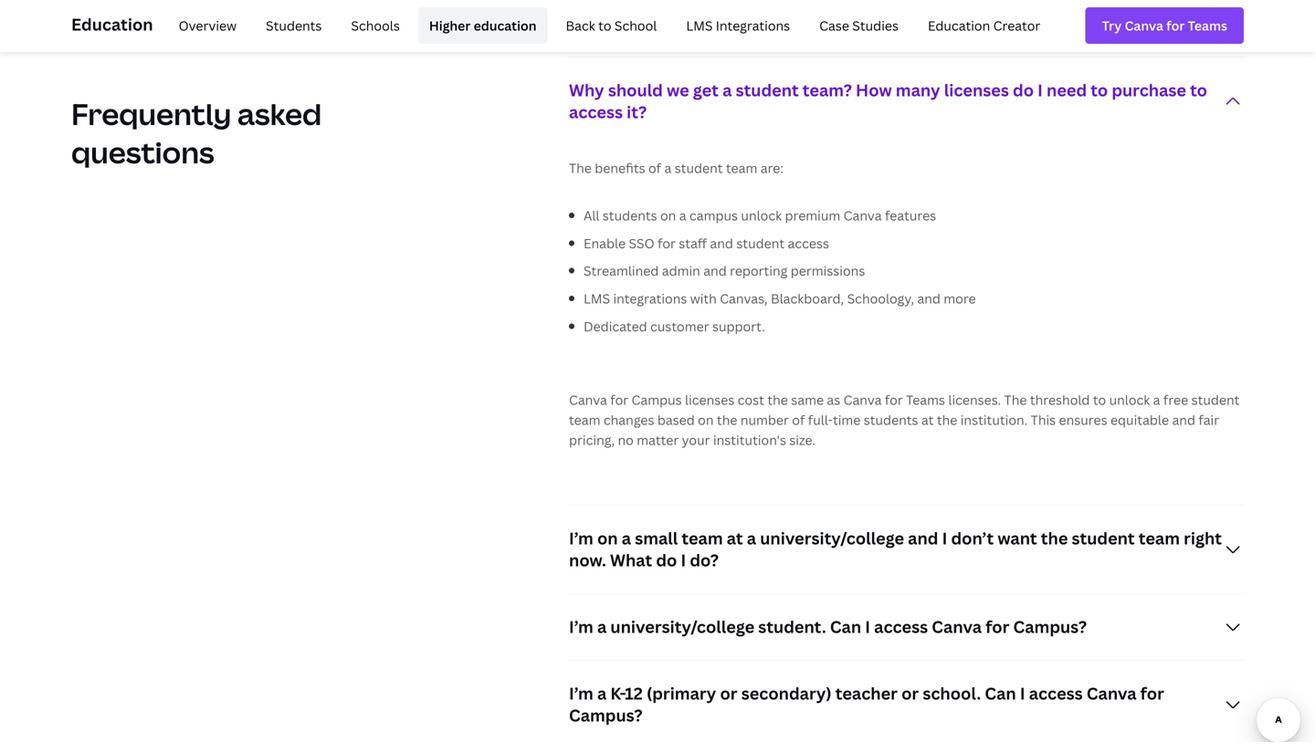 Task type: locate. For each thing, give the bounding box(es) containing it.
team inside canva for campus licenses cost the same as canva for teams licenses. the threshold to unlock a free student team changes based on the number of full-time students at the institution. this ensures equitable and fair pricing, no matter your institution's size.
[[569, 412, 601, 429]]

0 vertical spatial do
[[1013, 79, 1034, 101]]

0 horizontal spatial or
[[720, 683, 738, 705]]

0 vertical spatial licenses
[[945, 79, 1010, 101]]

streamlined
[[584, 262, 659, 280]]

education inside menu bar
[[928, 17, 991, 34]]

fair
[[1199, 412, 1220, 429]]

team right 'small'
[[682, 528, 723, 550]]

a left 'small'
[[622, 528, 631, 550]]

a right do?
[[747, 528, 757, 550]]

0 vertical spatial lms
[[687, 17, 713, 34]]

canva inside i'm a k-12 (primary or secondary) teacher or school. can i access canva for campus?
[[1087, 683, 1137, 705]]

students up 'sso'
[[603, 207, 658, 224]]

can
[[830, 616, 862, 639], [985, 683, 1017, 705]]

0 horizontal spatial campus?
[[569, 705, 643, 727]]

education for education creator
[[928, 17, 991, 34]]

i'm a k-12 (primary or secondary) teacher or school. can i access canva for campus?
[[569, 683, 1165, 727]]

to inside "link"
[[599, 17, 612, 34]]

menu bar
[[160, 7, 1052, 44]]

purchase
[[1112, 79, 1187, 101]]

a left free
[[1154, 391, 1161, 409]]

or left school.
[[902, 683, 919, 705]]

the left benefits
[[569, 159, 592, 177]]

get
[[693, 79, 719, 101]]

same
[[792, 391, 824, 409]]

admin
[[662, 262, 701, 280]]

0 vertical spatial unlock
[[741, 207, 782, 224]]

1 vertical spatial do
[[656, 550, 677, 572]]

university/college up (primary
[[611, 616, 755, 639]]

studies
[[853, 17, 899, 34]]

can right 'student.'
[[830, 616, 862, 639]]

i'm inside dropdown button
[[569, 616, 594, 639]]

0 horizontal spatial at
[[727, 528, 743, 550]]

0 horizontal spatial do
[[656, 550, 677, 572]]

education element
[[71, 0, 1244, 51]]

1 vertical spatial university/college
[[611, 616, 755, 639]]

0 horizontal spatial lms
[[584, 290, 610, 308]]

at right do?
[[727, 528, 743, 550]]

i'm inside i'm on a small team at a university/college and i don't want the student team right now. what do i do?
[[569, 528, 594, 550]]

on
[[661, 207, 676, 224], [698, 412, 714, 429], [598, 528, 618, 550]]

right
[[1184, 528, 1223, 550]]

the benefits of a student team are:
[[569, 159, 784, 177]]

1 vertical spatial students
[[864, 412, 919, 429]]

on inside i'm on a small team at a university/college and i don't want the student team right now. what do i do?
[[598, 528, 618, 550]]

education
[[474, 17, 537, 34]]

what
[[610, 550, 653, 572]]

1 vertical spatial lms
[[584, 290, 610, 308]]

licenses up based at the bottom of page
[[685, 391, 735, 409]]

campus? inside dropdown button
[[1014, 616, 1087, 639]]

1 vertical spatial i'm
[[569, 616, 594, 639]]

unlock up equitable
[[1110, 391, 1151, 409]]

of up size. at the right of page
[[792, 412, 805, 429]]

0 vertical spatial university/college
[[760, 528, 905, 550]]

0 horizontal spatial licenses
[[685, 391, 735, 409]]

0 vertical spatial i'm
[[569, 528, 594, 550]]

1 horizontal spatial on
[[661, 207, 676, 224]]

1 horizontal spatial can
[[985, 683, 1017, 705]]

on inside canva for campus licenses cost the same as canva for teams licenses. the threshold to unlock a free student team changes based on the number of full-time students at the institution. this ensures equitable and fair pricing, no matter your institution's size.
[[698, 412, 714, 429]]

licenses right many
[[945, 79, 1010, 101]]

the inside canva for campus licenses cost the same as canva for teams licenses. the threshold to unlock a free student team changes based on the number of full-time students at the institution. this ensures equitable and fair pricing, no matter your institution's size.
[[1005, 391, 1027, 409]]

students down the teams
[[864, 412, 919, 429]]

i right school.
[[1020, 683, 1026, 705]]

1 horizontal spatial do
[[1013, 79, 1034, 101]]

i inside i'm a k-12 (primary or secondary) teacher or school. can i access canva for campus?
[[1020, 683, 1026, 705]]

lms left integrations
[[687, 17, 713, 34]]

higher
[[429, 17, 471, 34]]

do left need
[[1013, 79, 1034, 101]]

do
[[1013, 79, 1034, 101], [656, 550, 677, 572]]

case studies link
[[809, 7, 910, 44]]

0 horizontal spatial can
[[830, 616, 862, 639]]

0 vertical spatial on
[[661, 207, 676, 224]]

dedicated customer support.
[[584, 318, 766, 335]]

a down now.
[[598, 616, 607, 639]]

1 horizontal spatial the
[[1005, 391, 1027, 409]]

at down the teams
[[922, 412, 934, 429]]

0 vertical spatial can
[[830, 616, 862, 639]]

1 horizontal spatial university/college
[[760, 528, 905, 550]]

education creator
[[928, 17, 1041, 34]]

i'm left the 'k-'
[[569, 683, 594, 705]]

0 horizontal spatial university/college
[[611, 616, 755, 639]]

student up fair
[[1192, 391, 1240, 409]]

education
[[71, 13, 153, 36], [928, 17, 991, 34]]

1 vertical spatial at
[[727, 528, 743, 550]]

a left the 'k-'
[[598, 683, 607, 705]]

0 vertical spatial campus?
[[1014, 616, 1087, 639]]

education for education
[[71, 13, 153, 36]]

campus? inside i'm a k-12 (primary or secondary) teacher or school. can i access canva for campus?
[[569, 705, 643, 727]]

0 horizontal spatial education
[[71, 13, 153, 36]]

features
[[885, 207, 937, 224]]

2 i'm from the top
[[569, 616, 594, 639]]

benefits
[[595, 159, 646, 177]]

to right back
[[599, 17, 612, 34]]

2 horizontal spatial on
[[698, 412, 714, 429]]

or right (primary
[[720, 683, 738, 705]]

1 vertical spatial campus?
[[569, 705, 643, 727]]

lms for lms integrations with canvas, blackboard, schoology, and more
[[584, 290, 610, 308]]

2 vertical spatial i'm
[[569, 683, 594, 705]]

lms integrations with canvas, blackboard, schoology, and more
[[584, 290, 976, 308]]

0 horizontal spatial unlock
[[741, 207, 782, 224]]

and down free
[[1173, 412, 1196, 429]]

menu bar containing overview
[[160, 7, 1052, 44]]

0 vertical spatial of
[[649, 159, 662, 177]]

student down all students on a campus unlock premium canva features
[[737, 235, 785, 252]]

canva
[[844, 207, 882, 224], [569, 391, 608, 409], [844, 391, 882, 409], [932, 616, 982, 639], [1087, 683, 1137, 705]]

do?
[[690, 550, 719, 572]]

0 vertical spatial the
[[569, 159, 592, 177]]

1 horizontal spatial lms
[[687, 17, 713, 34]]

1 horizontal spatial of
[[792, 412, 805, 429]]

student
[[736, 79, 799, 101], [675, 159, 723, 177], [737, 235, 785, 252], [1192, 391, 1240, 409], [1072, 528, 1135, 550]]

the right want
[[1041, 528, 1069, 550]]

3 i'm from the top
[[569, 683, 594, 705]]

unlock
[[741, 207, 782, 224], [1110, 391, 1151, 409]]

student inside canva for campus licenses cost the same as canva for teams licenses. the threshold to unlock a free student team changes based on the number of full-time students at the institution. this ensures equitable and fair pricing, no matter your institution's size.
[[1192, 391, 1240, 409]]

menu bar inside education element
[[160, 7, 1052, 44]]

0 vertical spatial at
[[922, 412, 934, 429]]

i'm a k-12 (primary or secondary) teacher or school. can i access canva for campus? button
[[569, 661, 1245, 743]]

school
[[615, 17, 657, 34]]

do right what
[[656, 550, 677, 572]]

student left "team?"
[[736, 79, 799, 101]]

i'm down now.
[[569, 616, 594, 639]]

students
[[266, 17, 322, 34]]

and
[[710, 235, 734, 252], [704, 262, 727, 280], [918, 290, 941, 308], [1173, 412, 1196, 429], [908, 528, 939, 550]]

overview
[[179, 17, 237, 34]]

i'm for i'm on a small team at a university/college and i don't want the student team right now. what do i do?
[[569, 528, 594, 550]]

do inside why should we get a student team? how many licenses do i need to purchase to access it?
[[1013, 79, 1034, 101]]

university/college
[[760, 528, 905, 550], [611, 616, 755, 639]]

frequently
[[71, 94, 232, 134]]

of
[[649, 159, 662, 177], [792, 412, 805, 429]]

unlock right campus
[[741, 207, 782, 224]]

can right school.
[[985, 683, 1017, 705]]

i left don't in the bottom of the page
[[943, 528, 948, 550]]

student up campus
[[675, 159, 723, 177]]

1 horizontal spatial at
[[922, 412, 934, 429]]

and left don't in the bottom of the page
[[908, 528, 939, 550]]

1 horizontal spatial licenses
[[945, 79, 1010, 101]]

1 horizontal spatial education
[[928, 17, 991, 34]]

or
[[720, 683, 738, 705], [902, 683, 919, 705]]

1 vertical spatial licenses
[[685, 391, 735, 409]]

schoology,
[[848, 290, 915, 308]]

1 horizontal spatial students
[[864, 412, 919, 429]]

2 vertical spatial on
[[598, 528, 618, 550]]

a right benefits
[[665, 159, 672, 177]]

team
[[726, 159, 758, 177], [569, 412, 601, 429], [682, 528, 723, 550], [1139, 528, 1181, 550]]

university/college inside dropdown button
[[611, 616, 755, 639]]

lms integrations
[[687, 17, 791, 34]]

i left need
[[1038, 79, 1043, 101]]

student right want
[[1072, 528, 1135, 550]]

lms
[[687, 17, 713, 34], [584, 290, 610, 308]]

i'm inside i'm a k-12 (primary or secondary) teacher or school. can i access canva for campus?
[[569, 683, 594, 705]]

1 horizontal spatial unlock
[[1110, 391, 1151, 409]]

a inside i'm a k-12 (primary or secondary) teacher or school. can i access canva for campus?
[[598, 683, 607, 705]]

i
[[1038, 79, 1043, 101], [943, 528, 948, 550], [681, 550, 686, 572], [866, 616, 871, 639], [1020, 683, 1026, 705]]

at inside canva for campus licenses cost the same as canva for teams licenses. the threshold to unlock a free student team changes based on the number of full-time students at the institution. this ensures equitable and fair pricing, no matter your institution's size.
[[922, 412, 934, 429]]

1 vertical spatial on
[[698, 412, 714, 429]]

for
[[658, 235, 676, 252], [611, 391, 629, 409], [885, 391, 903, 409], [986, 616, 1010, 639], [1141, 683, 1165, 705]]

0 horizontal spatial of
[[649, 159, 662, 177]]

to up ensures
[[1094, 391, 1107, 409]]

team?
[[803, 79, 852, 101]]

the
[[569, 159, 592, 177], [1005, 391, 1027, 409]]

team up "pricing," at the left of page
[[569, 412, 601, 429]]

1 horizontal spatial or
[[902, 683, 919, 705]]

a right get
[[723, 79, 732, 101]]

we
[[667, 79, 690, 101]]

customer
[[651, 318, 710, 335]]

1 i'm from the top
[[569, 528, 594, 550]]

on up your
[[698, 412, 714, 429]]

a inside canva for campus licenses cost the same as canva for teams licenses. the threshold to unlock a free student team changes based on the number of full-time students at the institution. this ensures equitable and fair pricing, no matter your institution's size.
[[1154, 391, 1161, 409]]

team left are: at the top of the page
[[726, 159, 758, 177]]

and inside canva for campus licenses cost the same as canva for teams licenses. the threshold to unlock a free student team changes based on the number of full-time students at the institution. this ensures equitable and fair pricing, no matter your institution's size.
[[1173, 412, 1196, 429]]

on left 'small'
[[598, 528, 618, 550]]

0 horizontal spatial on
[[598, 528, 618, 550]]

threshold
[[1031, 391, 1090, 409]]

should
[[608, 79, 663, 101]]

1 vertical spatial unlock
[[1110, 391, 1151, 409]]

cost
[[738, 391, 765, 409]]

i'm for i'm a university/college student. can i access canva for campus?
[[569, 616, 594, 639]]

lms inside lms integrations link
[[687, 17, 713, 34]]

i up teacher
[[866, 616, 871, 639]]

campus?
[[1014, 616, 1087, 639], [569, 705, 643, 727]]

lms integrations link
[[676, 7, 801, 44]]

access
[[569, 101, 623, 123], [788, 235, 830, 252], [875, 616, 928, 639], [1029, 683, 1083, 705]]

the up institution.
[[1005, 391, 1027, 409]]

with
[[691, 290, 717, 308]]

1 vertical spatial of
[[792, 412, 805, 429]]

university/college up i'm a university/college student. can i access canva for campus?
[[760, 528, 905, 550]]

i'm left what
[[569, 528, 594, 550]]

your
[[682, 432, 710, 449]]

the
[[768, 391, 788, 409], [717, 412, 738, 429], [937, 412, 958, 429], [1041, 528, 1069, 550]]

lms up dedicated
[[584, 290, 610, 308]]

at
[[922, 412, 934, 429], [727, 528, 743, 550]]

changes
[[604, 412, 655, 429]]

want
[[998, 528, 1038, 550]]

0 horizontal spatial students
[[603, 207, 658, 224]]

and left more
[[918, 290, 941, 308]]

for inside i'm a university/college student. can i access canva for campus? dropdown button
[[986, 616, 1010, 639]]

the down the teams
[[937, 412, 958, 429]]

small
[[635, 528, 678, 550]]

on left campus
[[661, 207, 676, 224]]

1 horizontal spatial campus?
[[1014, 616, 1087, 639]]

1 vertical spatial can
[[985, 683, 1017, 705]]

of right benefits
[[649, 159, 662, 177]]

can inside dropdown button
[[830, 616, 862, 639]]

1 vertical spatial the
[[1005, 391, 1027, 409]]

staff
[[679, 235, 707, 252]]



Task type: vqa. For each thing, say whether or not it's contained in the screenshot.
Top level navigation element
no



Task type: describe. For each thing, give the bounding box(es) containing it.
all
[[584, 207, 600, 224]]

matter
[[637, 432, 679, 449]]

all students on a campus unlock premium canva features
[[584, 207, 937, 224]]

case studies
[[820, 17, 899, 34]]

why
[[569, 79, 605, 101]]

student.
[[759, 616, 827, 639]]

based
[[658, 412, 695, 429]]

education creator link
[[917, 7, 1052, 44]]

for inside i'm a k-12 (primary or secondary) teacher or school. can i access canva for campus?
[[1141, 683, 1165, 705]]

why should we get a student team? how many licenses do i need to purchase to access it?
[[569, 79, 1208, 123]]

i'm a university/college student. can i access canva for campus? button
[[569, 595, 1245, 661]]

university/college inside i'm on a small team at a university/college and i don't want the student team right now. what do i do?
[[760, 528, 905, 550]]

k-
[[611, 683, 625, 705]]

institution's
[[714, 432, 787, 449]]

unlock inside canva for campus licenses cost the same as canva for teams licenses. the threshold to unlock a free student team changes based on the number of full-time students at the institution. this ensures equitable and fair pricing, no matter your institution's size.
[[1110, 391, 1151, 409]]

student inside why should we get a student team? how many licenses do i need to purchase to access it?
[[736, 79, 799, 101]]

student inside i'm on a small team at a university/college and i don't want the student team right now. what do i do?
[[1072, 528, 1135, 550]]

teacher
[[836, 683, 898, 705]]

enable
[[584, 235, 626, 252]]

(primary
[[647, 683, 717, 705]]

2 or from the left
[[902, 683, 919, 705]]

are:
[[761, 159, 784, 177]]

blackboard,
[[771, 290, 844, 308]]

no
[[618, 432, 634, 449]]

schools link
[[340, 7, 411, 44]]

school.
[[923, 683, 982, 705]]

a inside why should we get a student team? how many licenses do i need to purchase to access it?
[[723, 79, 732, 101]]

i'm on a small team at a university/college and i don't want the student team right now. what do i do?
[[569, 528, 1223, 572]]

dedicated
[[584, 318, 648, 335]]

equitable
[[1111, 412, 1170, 429]]

can inside i'm a k-12 (primary or secondary) teacher or school. can i access canva for campus?
[[985, 683, 1017, 705]]

pricing,
[[569, 432, 615, 449]]

why should we get a student team? how many licenses do i need to purchase to access it? button
[[569, 58, 1245, 145]]

don't
[[952, 528, 994, 550]]

questions
[[71, 132, 214, 172]]

free
[[1164, 391, 1189, 409]]

number
[[741, 412, 789, 429]]

how
[[856, 79, 892, 101]]

i inside why should we get a student team? how many licenses do i need to purchase to access it?
[[1038, 79, 1043, 101]]

support.
[[713, 318, 766, 335]]

schools
[[351, 17, 400, 34]]

time
[[833, 412, 861, 429]]

sso
[[629, 235, 655, 252]]

it?
[[627, 101, 647, 123]]

i'm a university/college student. can i access canva for campus?
[[569, 616, 1087, 639]]

access inside dropdown button
[[875, 616, 928, 639]]

as
[[827, 391, 841, 409]]

overview link
[[168, 7, 248, 44]]

back
[[566, 17, 596, 34]]

ensures
[[1060, 412, 1108, 429]]

creator
[[994, 17, 1041, 34]]

at inside i'm on a small team at a university/college and i don't want the student team right now. what do i do?
[[727, 528, 743, 550]]

i'm on a small team at a university/college and i don't want the student team right now. what do i do? button
[[569, 506, 1245, 594]]

integrations
[[716, 17, 791, 34]]

of inside canva for campus licenses cost the same as canva for teams licenses. the threshold to unlock a free student team changes based on the number of full-time students at the institution. this ensures equitable and fair pricing, no matter your institution's size.
[[792, 412, 805, 429]]

campus
[[632, 391, 682, 409]]

many
[[896, 79, 941, 101]]

licenses inside why should we get a student team? how many licenses do i need to purchase to access it?
[[945, 79, 1010, 101]]

size.
[[790, 432, 816, 449]]

canvas,
[[720, 290, 768, 308]]

asked
[[237, 94, 322, 134]]

access inside why should we get a student team? how many licenses do i need to purchase to access it?
[[569, 101, 623, 123]]

this
[[1031, 412, 1056, 429]]

frequently asked questions
[[71, 94, 322, 172]]

canva for campus licenses cost the same as canva for teams licenses. the threshold to unlock a free student team changes based on the number of full-time students at the institution. this ensures equitable and fair pricing, no matter your institution's size.
[[569, 391, 1240, 449]]

more
[[944, 290, 976, 308]]

institution.
[[961, 412, 1028, 429]]

back to school link
[[555, 7, 668, 44]]

the inside i'm on a small team at a university/college and i don't want the student team right now. what do i do?
[[1041, 528, 1069, 550]]

0 horizontal spatial the
[[569, 159, 592, 177]]

and inside i'm on a small team at a university/college and i don't want the student team right now. what do i do?
[[908, 528, 939, 550]]

integrations
[[614, 290, 687, 308]]

and up streamlined admin and reporting permissions
[[710, 235, 734, 252]]

students inside canva for campus licenses cost the same as canva for teams licenses. the threshold to unlock a free student team changes based on the number of full-time students at the institution. this ensures equitable and fair pricing, no matter your institution's size.
[[864, 412, 919, 429]]

to right 'purchase'
[[1191, 79, 1208, 101]]

the up number
[[768, 391, 788, 409]]

full-
[[808, 412, 833, 429]]

lms for lms integrations
[[687, 17, 713, 34]]

access inside i'm a k-12 (primary or secondary) teacher or school. can i access canva for campus?
[[1029, 683, 1083, 705]]

do inside i'm on a small team at a university/college and i don't want the student team right now. what do i do?
[[656, 550, 677, 572]]

now.
[[569, 550, 607, 572]]

and down enable sso for staff and student access in the top of the page
[[704, 262, 727, 280]]

teams
[[907, 391, 946, 409]]

higher education link
[[418, 7, 548, 44]]

to right need
[[1091, 79, 1109, 101]]

the up institution's
[[717, 412, 738, 429]]

team left right
[[1139, 528, 1181, 550]]

premium
[[785, 207, 841, 224]]

canva inside dropdown button
[[932, 616, 982, 639]]

licenses inside canva for campus licenses cost the same as canva for teams licenses. the threshold to unlock a free student team changes based on the number of full-time students at the institution. this ensures equitable and fair pricing, no matter your institution's size.
[[685, 391, 735, 409]]

a inside i'm a university/college student. can i access canva for campus? dropdown button
[[598, 616, 607, 639]]

i'm for i'm a k-12 (primary or secondary) teacher or school. can i access canva for campus?
[[569, 683, 594, 705]]

streamlined admin and reporting permissions
[[584, 262, 866, 280]]

a up staff
[[680, 207, 687, 224]]

higher education
[[429, 17, 537, 34]]

to inside canva for campus licenses cost the same as canva for teams licenses. the threshold to unlock a free student team changes based on the number of full-time students at the institution. this ensures equitable and fair pricing, no matter your institution's size.
[[1094, 391, 1107, 409]]

campus
[[690, 207, 738, 224]]

1 or from the left
[[720, 683, 738, 705]]

12
[[625, 683, 643, 705]]

back to school
[[566, 17, 657, 34]]

i inside dropdown button
[[866, 616, 871, 639]]

i left do?
[[681, 550, 686, 572]]

secondary)
[[742, 683, 832, 705]]

0 vertical spatial students
[[603, 207, 658, 224]]



